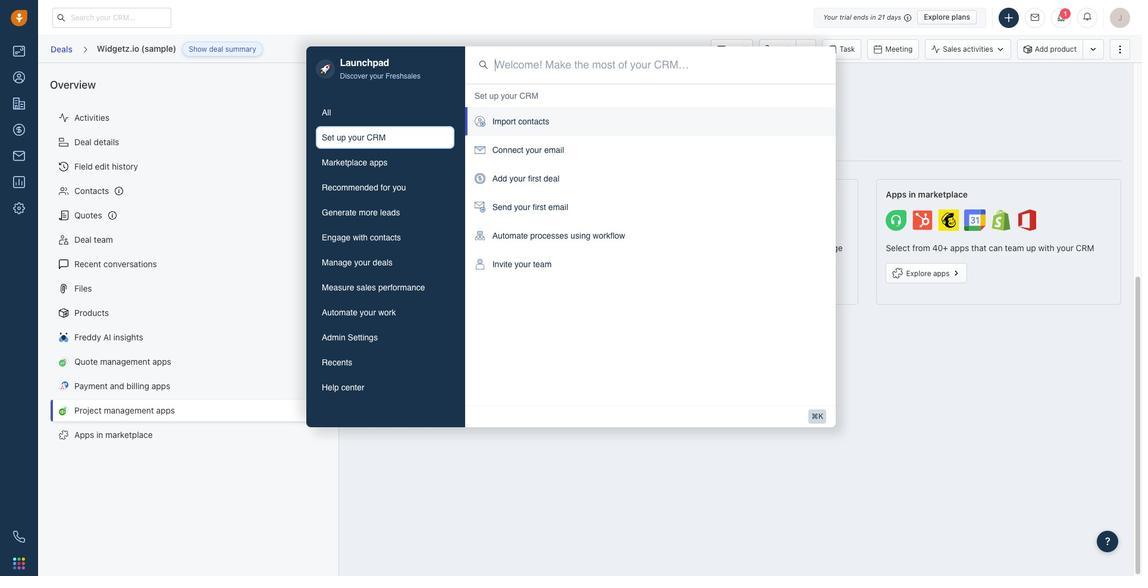 Task type: describe. For each thing, give the bounding box(es) containing it.
explore apps
[[907, 269, 950, 278]]

your trial ends in 21 days
[[824, 13, 902, 21]]

explore apps button
[[887, 263, 968, 283]]

payments
[[624, 255, 661, 265]]

0 horizontal spatial apps in marketplace
[[74, 430, 153, 440]]

deals inside create quotes and proposals based on the deals in your crm
[[526, 243, 547, 253]]

recommended for you
[[322, 183, 406, 193]]

40+
[[933, 243, 949, 253]]

admin settings button
[[316, 326, 455, 349]]

0 vertical spatial project management apps
[[351, 74, 480, 87]]

up inside set up your crm button
[[337, 133, 346, 143]]

that
[[972, 243, 987, 253]]

show
[[189, 45, 207, 54]]

view apps button for quotes
[[361, 275, 420, 295]]

add product
[[1036, 45, 1078, 54]]

plans
[[952, 13, 971, 21]]

1 vertical spatial payment and billing apps
[[74, 381, 170, 391]]

your inside button
[[348, 133, 365, 143]]

1 link
[[1052, 7, 1072, 28]]

on
[[500, 243, 509, 253]]

edit
[[95, 162, 110, 172]]

summary
[[225, 45, 256, 54]]

share
[[687, 243, 709, 253]]

you
[[393, 183, 406, 193]]

view apps button for invoices,
[[624, 275, 683, 295]]

engage with contacts button
[[316, 226, 455, 249]]

recent
[[74, 259, 101, 269]]

manage
[[813, 243, 843, 253]]

them
[[711, 243, 730, 253]]

measure sales performance button
[[316, 276, 455, 299]]

help
[[322, 383, 339, 393]]

more
[[359, 208, 378, 218]]

automate your work
[[322, 308, 396, 318]]

call button
[[760, 39, 796, 59]]

performance
[[379, 283, 425, 293]]

with inside create invoices, share them with customers, and manage payments
[[733, 243, 749, 253]]

list of options list box
[[465, 84, 836, 279]]

recommended
[[322, 183, 379, 193]]

help center
[[322, 383, 365, 393]]

up inside list of options list box
[[490, 91, 499, 101]]

for
[[381, 183, 391, 193]]

create quotes and proposals based on the deals in your crm
[[361, 243, 575, 265]]

quotes
[[389, 243, 415, 253]]

all
[[322, 108, 331, 118]]

generate more leads
[[322, 208, 400, 218]]

0 horizontal spatial team
[[94, 235, 113, 245]]

launchpad discover your freshsales
[[340, 58, 421, 81]]

generate
[[322, 208, 357, 218]]

marketplace
[[322, 158, 367, 168]]

1 vertical spatial email
[[549, 202, 569, 212]]

proposals
[[434, 243, 472, 253]]

work
[[379, 308, 396, 318]]

help center button
[[316, 376, 455, 399]]

your inside create quotes and proposals based on the deals in your crm
[[558, 243, 575, 253]]

1 horizontal spatial apps in marketplace
[[887, 189, 969, 199]]

crm inside list of options list box
[[520, 91, 539, 101]]

trial
[[840, 13, 852, 21]]

deal for deal details
[[74, 137, 92, 147]]

task
[[840, 44, 856, 53]]

send
[[493, 202, 512, 212]]

measure sales performance
[[322, 283, 425, 293]]

2 horizontal spatial team
[[1006, 243, 1025, 253]]

and up the invoices,
[[661, 189, 676, 199]]

0 horizontal spatial marketplace
[[105, 430, 153, 440]]

1 vertical spatial project
[[74, 406, 102, 416]]

generate more leads button
[[316, 201, 455, 224]]

select from 40+ apps that can team up with your crm
[[887, 243, 1095, 253]]

email button
[[711, 39, 754, 59]]

0 horizontal spatial billing
[[127, 381, 149, 391]]

apps inside "button"
[[934, 269, 950, 278]]

from
[[913, 243, 931, 253]]

0 vertical spatial project
[[351, 74, 386, 87]]

(sample)
[[141, 43, 176, 53]]

contacts inside list of options list box
[[519, 117, 550, 126]]

apps inside button
[[370, 158, 388, 168]]

0 vertical spatial email
[[545, 145, 565, 155]]

email
[[729, 44, 747, 53]]

manage your deals
[[322, 258, 393, 268]]

0 vertical spatial quote
[[361, 189, 385, 199]]

⌘ k
[[812, 412, 824, 421]]

import
[[493, 117, 516, 126]]

set up your crm inside button
[[322, 133, 386, 143]]

set up your crm button
[[316, 126, 455, 149]]

freddy
[[74, 332, 101, 342]]

can
[[990, 243, 1003, 253]]

customers,
[[751, 243, 794, 253]]

send your first email
[[493, 202, 569, 212]]

0 vertical spatial payment and billing apps
[[624, 189, 724, 199]]

manage your deals button
[[316, 251, 455, 274]]

1 view from the left
[[367, 281, 384, 290]]

discover
[[340, 72, 368, 81]]

quotes
[[74, 210, 102, 220]]

launchpad
[[340, 58, 389, 69]]

task button
[[822, 39, 862, 59]]

conversations
[[104, 259, 157, 269]]

processes
[[531, 231, 569, 241]]

recent conversations
[[74, 259, 157, 269]]

meeting
[[886, 44, 913, 53]]

invite your team
[[493, 260, 552, 269]]

deals
[[51, 44, 73, 54]]

1 view apps from the left
[[367, 281, 402, 290]]

automate your work button
[[316, 301, 455, 324]]

select
[[887, 243, 911, 253]]

set up your crm heading inside list of options list box
[[475, 90, 539, 102]]

field edit history
[[74, 162, 138, 172]]

freshworks switcher image
[[13, 558, 25, 570]]

explore plans
[[925, 13, 971, 21]]

deal details
[[74, 137, 119, 147]]

set inside list of options list box
[[475, 91, 487, 101]]

history
[[112, 162, 138, 172]]

contacts
[[74, 186, 109, 196]]

widgetz.io
[[97, 43, 139, 53]]

0 vertical spatial payment
[[624, 189, 659, 199]]



Task type: locate. For each thing, give the bounding box(es) containing it.
create inside create invoices, share them with customers, and manage payments
[[624, 243, 649, 253]]

1 horizontal spatial automate
[[493, 231, 528, 241]]

team right can
[[1006, 243, 1025, 253]]

team
[[94, 235, 113, 245], [1006, 243, 1025, 253], [534, 260, 552, 269]]

create invoices, share them with customers, and manage payments
[[624, 243, 843, 265]]

admin
[[322, 333, 346, 343]]

create down "engage with contacts"
[[361, 243, 386, 253]]

1 vertical spatial apps in marketplace
[[74, 430, 153, 440]]

explore for explore apps
[[907, 269, 932, 278]]

1 vertical spatial explore
[[907, 269, 932, 278]]

first for email
[[533, 202, 546, 212]]

recommended for you button
[[316, 176, 455, 199]]

first up send your first email
[[528, 174, 542, 183]]

1 vertical spatial project management apps
[[74, 406, 175, 416]]

1 vertical spatial billing
[[127, 381, 149, 391]]

2 view from the left
[[630, 281, 647, 290]]

set up your crm heading
[[475, 90, 539, 102], [475, 90, 539, 102]]

1 vertical spatial add
[[493, 174, 508, 183]]

2 view apps from the left
[[630, 281, 665, 290]]

quote up more
[[361, 189, 385, 199]]

phone image
[[13, 531, 25, 543]]

marketplace apps button
[[316, 151, 455, 174]]

in inside create quotes and proposals based on the deals in your crm
[[549, 243, 556, 253]]

deals down the "processes"
[[526, 243, 547, 253]]

1 vertical spatial payment
[[74, 381, 108, 391]]

automate down measure
[[322, 308, 358, 318]]

your inside the launchpad discover your freshsales
[[370, 72, 384, 81]]

0 horizontal spatial view
[[367, 281, 384, 290]]

quote management apps up 'leads'
[[361, 189, 462, 199]]

0 horizontal spatial project
[[74, 406, 102, 416]]

phone element
[[7, 525, 31, 549]]

21
[[879, 13, 886, 21]]

create for create invoices, share them with customers, and manage payments
[[624, 243, 649, 253]]

1 vertical spatial quote
[[74, 357, 98, 367]]

0 vertical spatial quote management apps
[[361, 189, 462, 199]]

1 horizontal spatial project
[[351, 74, 386, 87]]

with inside button
[[353, 233, 368, 243]]

0 horizontal spatial deals
[[373, 258, 393, 268]]

contacts
[[519, 117, 550, 126], [370, 233, 401, 243]]

k
[[819, 412, 824, 421]]

explore inside "button"
[[907, 269, 932, 278]]

0 horizontal spatial create
[[361, 243, 386, 253]]

days
[[888, 13, 902, 21]]

1 vertical spatial apps
[[74, 430, 94, 440]]

1 horizontal spatial deal
[[544, 174, 560, 183]]

add left product
[[1036, 45, 1049, 54]]

product
[[1051, 45, 1078, 54]]

based
[[474, 243, 497, 253]]

automate for automate processes using workflow
[[493, 231, 528, 241]]

create up payments
[[624, 243, 649, 253]]

create for create quotes and proposals based on the deals in your crm
[[361, 243, 386, 253]]

1 horizontal spatial view
[[630, 281, 647, 290]]

activities
[[964, 45, 994, 54]]

meeting button
[[868, 39, 920, 59]]

view apps button
[[361, 275, 420, 295], [624, 275, 683, 295]]

add for add your first deal
[[493, 174, 508, 183]]

files
[[74, 284, 92, 294]]

add up send
[[493, 174, 508, 183]]

activities
[[74, 113, 110, 123]]

with right engage
[[353, 233, 368, 243]]

apps
[[456, 74, 480, 87], [370, 158, 388, 168], [442, 189, 462, 199], [704, 189, 724, 199], [951, 243, 970, 253], [934, 269, 950, 278], [386, 281, 402, 290], [649, 281, 665, 290], [153, 357, 171, 367], [152, 381, 170, 391], [156, 406, 175, 416]]

first up the "processes"
[[533, 202, 546, 212]]

deals
[[526, 243, 547, 253], [373, 258, 393, 268]]

0 vertical spatial add
[[1036, 45, 1049, 54]]

deal for deal team
[[74, 235, 92, 245]]

0 horizontal spatial apps
[[74, 430, 94, 440]]

crm inside button
[[367, 133, 386, 143]]

and down freddy ai insights
[[110, 381, 124, 391]]

deal
[[74, 137, 92, 147], [74, 235, 92, 245]]

0 horizontal spatial deal
[[209, 45, 223, 54]]

1 horizontal spatial add
[[1036, 45, 1049, 54]]

add inside list of options list box
[[493, 174, 508, 183]]

mng settings image
[[316, 79, 324, 88]]

automate up on at left top
[[493, 231, 528, 241]]

with right them
[[733, 243, 749, 253]]

⌘
[[812, 412, 819, 421]]

Search your CRM... text field
[[52, 7, 171, 28]]

apps
[[887, 189, 907, 199], [74, 430, 94, 440]]

0 horizontal spatial contacts
[[370, 233, 401, 243]]

0 horizontal spatial add
[[493, 174, 508, 183]]

automate for automate your work
[[322, 308, 358, 318]]

add product button
[[1018, 39, 1083, 59]]

1 vertical spatial contacts
[[370, 233, 401, 243]]

0 vertical spatial marketplace
[[919, 189, 969, 199]]

engage with contacts
[[322, 233, 401, 243]]

0 vertical spatial deals
[[526, 243, 547, 253]]

1 deal from the top
[[74, 137, 92, 147]]

deals inside button
[[373, 258, 393, 268]]

view down manage your deals button
[[367, 281, 384, 290]]

explore
[[925, 13, 950, 21], [907, 269, 932, 278]]

admin settings
[[322, 333, 378, 343]]

2 deal from the top
[[74, 235, 92, 245]]

create inside create quotes and proposals based on the deals in your crm
[[361, 243, 386, 253]]

crm inside create quotes and proposals based on the deals in your crm
[[361, 255, 379, 265]]

1 horizontal spatial view apps
[[630, 281, 665, 290]]

view apps down payments
[[630, 281, 665, 290]]

set up your crm inside list of options list box
[[475, 91, 539, 101]]

view apps button down manage your deals button
[[361, 275, 420, 295]]

all button
[[316, 101, 455, 124]]

marketplace
[[919, 189, 969, 199], [105, 430, 153, 440]]

1 horizontal spatial team
[[534, 260, 552, 269]]

asana
[[504, 113, 525, 122]]

using
[[571, 231, 591, 241]]

0 horizontal spatial quote management apps
[[74, 357, 171, 367]]

payment and billing apps down insights
[[74, 381, 170, 391]]

quote management apps
[[361, 189, 462, 199], [74, 357, 171, 367]]

and left the manage
[[796, 243, 810, 253]]

0 vertical spatial explore
[[925, 13, 950, 21]]

freshsales
[[386, 72, 421, 81]]

deals down quotes
[[373, 258, 393, 268]]

up
[[490, 91, 499, 101], [490, 91, 499, 101], [337, 133, 346, 143], [1027, 243, 1037, 253]]

email
[[545, 145, 565, 155], [549, 202, 569, 212]]

0 horizontal spatial with
[[353, 233, 368, 243]]

deal left details
[[74, 137, 92, 147]]

0 vertical spatial apps in marketplace
[[887, 189, 969, 199]]

1 horizontal spatial view apps button
[[624, 275, 683, 295]]

add inside button
[[1036, 45, 1049, 54]]

team up recent conversations
[[94, 235, 113, 245]]

1 vertical spatial quote management apps
[[74, 357, 171, 367]]

explore left plans
[[925, 13, 950, 21]]

1 horizontal spatial create
[[624, 243, 649, 253]]

2 view apps button from the left
[[624, 275, 683, 295]]

your
[[824, 13, 838, 21]]

recents button
[[316, 351, 455, 374]]

with
[[353, 233, 368, 243], [733, 243, 749, 253], [1039, 243, 1055, 253]]

automate inside button
[[322, 308, 358, 318]]

overview
[[50, 79, 96, 91]]

1 horizontal spatial with
[[733, 243, 749, 253]]

ends
[[854, 13, 869, 21]]

settings
[[348, 333, 378, 343]]

1 horizontal spatial deals
[[526, 243, 547, 253]]

view down payments
[[630, 281, 647, 290]]

products
[[74, 308, 109, 318]]

add your first deal
[[493, 174, 560, 183]]

freddy ai insights
[[74, 332, 143, 342]]

1 create from the left
[[361, 243, 386, 253]]

view apps
[[367, 281, 402, 290], [630, 281, 665, 290]]

view apps button down payments
[[624, 275, 683, 295]]

0 vertical spatial automate
[[493, 231, 528, 241]]

tab list
[[316, 101, 455, 399]]

1 horizontal spatial billing
[[678, 189, 702, 199]]

deal team
[[74, 235, 113, 245]]

contacts up quotes
[[370, 233, 401, 243]]

contacts up connect your email
[[519, 117, 550, 126]]

deal inside list of options list box
[[544, 174, 560, 183]]

automate inside list of options list box
[[493, 231, 528, 241]]

quote down "freddy" in the left bottom of the page
[[74, 357, 98, 367]]

team inside list of options list box
[[534, 260, 552, 269]]

0 horizontal spatial view apps
[[367, 281, 402, 290]]

billing up "share"
[[678, 189, 702, 199]]

0 horizontal spatial view apps button
[[361, 275, 420, 295]]

ai
[[103, 332, 111, 342]]

tab list containing all
[[316, 101, 455, 399]]

1 horizontal spatial payment and billing apps
[[624, 189, 724, 199]]

the
[[512, 243, 524, 253]]

explore for explore plans
[[925, 13, 950, 21]]

payment
[[624, 189, 659, 199], [74, 381, 108, 391]]

1 view apps button from the left
[[361, 275, 420, 295]]

sales
[[357, 283, 376, 293]]

1 vertical spatial automate
[[322, 308, 358, 318]]

in
[[871, 13, 877, 21], [910, 189, 917, 199], [549, 243, 556, 253], [96, 430, 103, 440]]

with right can
[[1039, 243, 1055, 253]]

email up automate processes using workflow
[[549, 202, 569, 212]]

1 vertical spatial deal
[[74, 235, 92, 245]]

first for deal
[[528, 174, 542, 183]]

0 horizontal spatial quote
[[74, 357, 98, 367]]

explore plans link
[[918, 10, 977, 24]]

0 vertical spatial first
[[528, 174, 542, 183]]

set inside button
[[322, 133, 335, 143]]

management
[[389, 74, 453, 87], [387, 189, 440, 199], [100, 357, 150, 367], [104, 406, 154, 416]]

0 vertical spatial billing
[[678, 189, 702, 199]]

1 horizontal spatial apps
[[887, 189, 907, 199]]

1 horizontal spatial contacts
[[519, 117, 550, 126]]

1 vertical spatial deal
[[544, 174, 560, 183]]

deal up recent on the top left of page
[[74, 235, 92, 245]]

field
[[74, 162, 93, 172]]

0 horizontal spatial payment
[[74, 381, 108, 391]]

1 horizontal spatial payment
[[624, 189, 659, 199]]

add for add product
[[1036, 45, 1049, 54]]

view apps down manage your deals button
[[367, 281, 402, 290]]

deal right show
[[209, 45, 223, 54]]

view
[[367, 281, 384, 290], [630, 281, 647, 290]]

team down the "processes"
[[534, 260, 552, 269]]

0 vertical spatial apps
[[887, 189, 907, 199]]

1 vertical spatial first
[[533, 202, 546, 212]]

and right quotes
[[417, 243, 432, 253]]

1 vertical spatial deals
[[373, 258, 393, 268]]

payment down "freddy" in the left bottom of the page
[[74, 381, 108, 391]]

0 vertical spatial deal
[[209, 45, 223, 54]]

billing down insights
[[127, 381, 149, 391]]

sales
[[944, 45, 962, 54]]

deals link
[[50, 40, 73, 58]]

first
[[528, 174, 542, 183], [533, 202, 546, 212]]

contacts inside button
[[370, 233, 401, 243]]

invoices,
[[652, 243, 685, 253]]

Welcome! Make the most of your CRM… field
[[495, 57, 822, 73]]

show deal summary
[[189, 45, 256, 54]]

manage
[[322, 258, 352, 268]]

0 vertical spatial deal
[[74, 137, 92, 147]]

0 horizontal spatial payment and billing apps
[[74, 381, 170, 391]]

import contacts
[[493, 117, 550, 126]]

and inside create quotes and proposals based on the deals in your crm
[[417, 243, 432, 253]]

0 vertical spatial contacts
[[519, 117, 550, 126]]

1 vertical spatial marketplace
[[105, 430, 153, 440]]

measure
[[322, 283, 354, 293]]

1 horizontal spatial marketplace
[[919, 189, 969, 199]]

0 horizontal spatial automate
[[322, 308, 358, 318]]

2 create from the left
[[624, 243, 649, 253]]

payment up workflow
[[624, 189, 659, 199]]

and inside create invoices, share them with customers, and manage payments
[[796, 243, 810, 253]]

quote management apps down insights
[[74, 357, 171, 367]]

1 horizontal spatial quote
[[361, 189, 385, 199]]

payment and billing apps up the invoices,
[[624, 189, 724, 199]]

marketplace apps
[[322, 158, 388, 168]]

widgetz.io (sample)
[[97, 43, 176, 53]]

sales activities
[[944, 45, 994, 54]]

2 horizontal spatial with
[[1039, 243, 1055, 253]]

email up add your first deal
[[545, 145, 565, 155]]

press-command-k-to-open-and-close element
[[809, 410, 827, 424]]

deal up send your first email
[[544, 174, 560, 183]]

explore down from
[[907, 269, 932, 278]]

1 horizontal spatial project management apps
[[351, 74, 480, 87]]

your
[[370, 72, 384, 81], [501, 91, 518, 101], [501, 91, 518, 101], [348, 133, 365, 143], [526, 145, 542, 155], [510, 174, 526, 183], [515, 202, 531, 212], [558, 243, 575, 253], [1058, 243, 1074, 253], [354, 258, 371, 268], [515, 260, 531, 269], [360, 308, 376, 318]]

0 horizontal spatial project management apps
[[74, 406, 175, 416]]

1 horizontal spatial quote management apps
[[361, 189, 462, 199]]



Task type: vqa. For each thing, say whether or not it's contained in the screenshot.
HELP CENTER
yes



